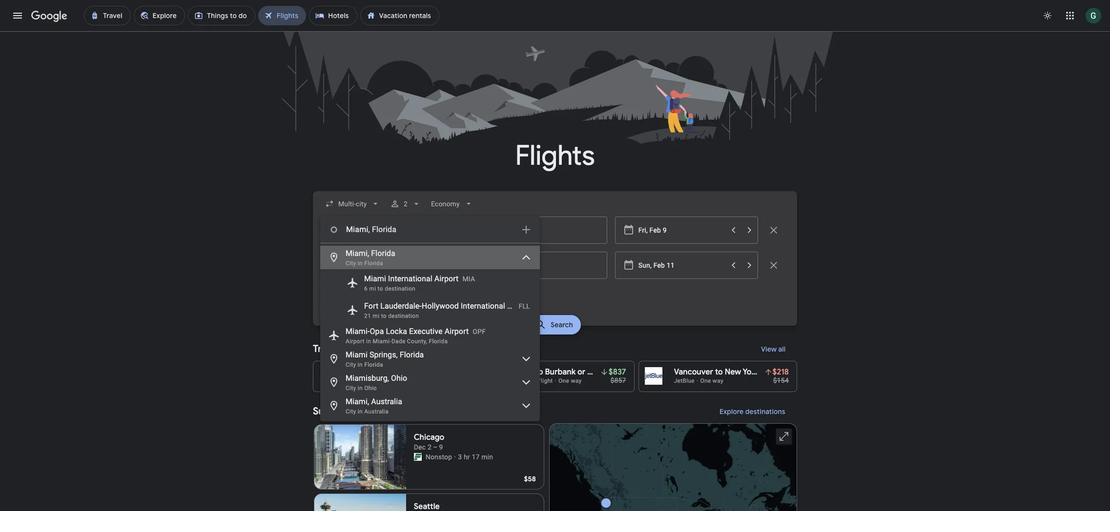 Task type: locate. For each thing, give the bounding box(es) containing it.
2 way from the left
[[571, 378, 582, 385]]

1 horizontal spatial burbank
[[545, 368, 576, 378]]

mi
[[369, 286, 376, 293], [373, 313, 380, 320]]

destination down lauderdale-
[[388, 313, 419, 320]]

origin, select multiple airports image
[[521, 224, 532, 236]]

search button
[[530, 316, 581, 335]]

2 horizontal spatial one
[[701, 378, 712, 385]]

one down vancouver to new york
[[701, 378, 712, 385]]

3 hr 17 min
[[458, 454, 493, 462]]

0 vertical spatial international
[[388, 275, 433, 284]]

1 way from the left
[[408, 378, 419, 385]]

0 horizontal spatial international
[[388, 275, 433, 284]]

one down new york to burbank or los angeles
[[396, 378, 407, 385]]

21 mi to destination
[[364, 313, 419, 320]]

in inside miami, australia city in australia
[[358, 409, 363, 416]]

in for australia
[[358, 409, 363, 416]]

in left trips
[[358, 409, 363, 416]]

1 horizontal spatial miami-
[[373, 339, 392, 345]]

0 horizontal spatial flight
[[347, 291, 365, 299]]

new down prices
[[349, 368, 365, 378]]

miami, for miami, australia
[[346, 398, 369, 407]]

to right toggle nearby airports for miamisburg, ohio 'image'
[[536, 368, 543, 378]]

cheapest
[[349, 378, 375, 385], [512, 378, 537, 385]]

florida right ‌,
[[372, 225, 397, 234]]

in inside miami, florida city in florida
[[358, 260, 363, 267]]

$58
[[524, 475, 536, 484]]

1 horizontal spatial cheapest flight
[[512, 378, 553, 385]]

los
[[437, 368, 450, 378], [588, 368, 600, 378]]

miami up the 6
[[364, 275, 386, 284]]

1 one way from the left
[[396, 378, 419, 385]]

add flight button
[[321, 287, 376, 303]]

3
[[458, 454, 462, 462]]

1 departure text field from the top
[[639, 217, 725, 244]]

or
[[427, 368, 435, 378], [578, 368, 586, 378]]

2 horizontal spatial way
[[713, 378, 724, 385]]

cheapest flight for to
[[512, 378, 553, 385]]

miami up miamisburg,
[[346, 351, 368, 360]]

0 vertical spatial destination
[[385, 286, 416, 293]]

Departure text field
[[639, 217, 725, 244], [639, 253, 725, 279]]

1 vertical spatial australia
[[365, 409, 389, 416]]

one way down miami to burbank or los angeles
[[559, 378, 582, 385]]

0 horizontal spatial or
[[427, 368, 435, 378]]

to right the 6
[[378, 286, 383, 293]]

international up opf
[[461, 302, 505, 311]]

3 one way from the left
[[701, 378, 724, 385]]

flight inside button
[[347, 291, 365, 299]]

suggested trips from phoenix region
[[313, 401, 798, 512]]

new right 'vancouver' on the right bottom of page
[[725, 368, 742, 378]]

1 horizontal spatial flight
[[376, 378, 390, 385]]

airport
[[435, 275, 459, 284], [507, 302, 532, 311], [445, 327, 469, 337], [346, 339, 365, 345]]

cheapest flight
[[349, 378, 390, 385], [512, 378, 553, 385]]

2
[[404, 200, 408, 208]]

trips
[[364, 406, 385, 418]]

airport left "mia"
[[435, 275, 459, 284]]

change appearance image
[[1037, 4, 1060, 27]]

city for miamisburg, ohio
[[346, 385, 356, 392]]

3 city from the top
[[346, 385, 356, 392]]

1 cheapest from the left
[[349, 378, 375, 385]]

1 horizontal spatial ohio
[[391, 374, 408, 383]]

in inside miamisburg, ohio city in ohio
[[358, 385, 363, 392]]

one way for new
[[396, 378, 419, 385]]

miami
[[364, 275, 386, 284], [346, 351, 368, 360], [512, 368, 534, 378]]

all
[[779, 345, 786, 354]]

to right the 21
[[381, 313, 387, 320]]

florida down executive
[[429, 339, 448, 345]]

airport up search button
[[507, 302, 532, 311]]

miami for miami international airport mia 6 mi to destination
[[364, 275, 386, 284]]

miami down toggle nearby airports for miami springs, florida image
[[512, 368, 534, 378]]

1 horizontal spatial international
[[461, 302, 505, 311]]

miami, down miamisburg,
[[346, 398, 369, 407]]

0 horizontal spatial new
[[349, 368, 365, 378]]

miami,
[[346, 249, 369, 258], [346, 398, 369, 407]]

in down opa
[[366, 339, 371, 345]]

1 vertical spatial destination
[[388, 313, 419, 320]]

flight for new
[[376, 378, 390, 385]]

city for miami, florida
[[346, 260, 356, 267]]

one
[[396, 378, 407, 385], [559, 378, 570, 385], [701, 378, 712, 385]]

way down miami to burbank or los angeles
[[571, 378, 582, 385]]

australia
[[371, 398, 403, 407], [365, 409, 389, 416]]

flight down the miami springs, florida city in florida in the left of the page
[[376, 378, 390, 385]]

fort
[[364, 302, 379, 311]]

cheapest flight up miami, australia city in australia
[[349, 378, 390, 385]]

way down new york to burbank or los angeles
[[408, 378, 419, 385]]

one way
[[396, 378, 419, 385], [559, 378, 582, 385], [701, 378, 724, 385]]

0 horizontal spatial burbank
[[394, 368, 425, 378]]

burbank right toggle nearby airports for miamisburg, ohio 'image'
[[545, 368, 576, 378]]

city down miamisburg,
[[346, 385, 356, 392]]

one way down vancouver to new york
[[701, 378, 724, 385]]

view all
[[761, 345, 786, 354]]

international
[[388, 275, 433, 284], [461, 302, 505, 311]]

in
[[358, 260, 363, 267], [366, 339, 371, 345], [358, 362, 363, 369], [358, 385, 363, 392], [358, 409, 363, 416]]

mia
[[463, 276, 475, 283]]

york left $218
[[743, 368, 759, 378]]

in inside the miami springs, florida city in florida
[[358, 362, 363, 369]]

2 los from the left
[[588, 368, 600, 378]]

2 burbank from the left
[[545, 368, 576, 378]]

fort lauderdale-hollywood international airport (fll) option
[[320, 297, 540, 324]]

cheapest up miami, australia city in australia
[[349, 378, 375, 385]]

flight right toggle nearby airports for miamisburg, ohio 'image'
[[539, 378, 553, 385]]

flight
[[347, 291, 365, 299], [376, 378, 390, 385], [539, 378, 553, 385]]

hollywood
[[422, 302, 459, 311]]

list box containing miami, florida
[[320, 244, 540, 422]]

2 cheapest flight from the left
[[512, 378, 553, 385]]

destination
[[385, 286, 416, 293], [388, 313, 419, 320]]

international up lauderdale-
[[388, 275, 433, 284]]

mi right the 6
[[369, 286, 376, 293]]

tracked prices region
[[313, 338, 798, 393]]

1 horizontal spatial way
[[571, 378, 582, 385]]

vancouver to new york
[[674, 368, 759, 378]]

or down county,
[[427, 368, 435, 378]]

1 burbank from the left
[[394, 368, 425, 378]]

new
[[349, 368, 365, 378], [725, 368, 742, 378]]

1 vertical spatial miami-
[[373, 339, 392, 345]]

miami, down ‌,
[[346, 249, 369, 258]]

miami for miami to burbank or los angeles
[[512, 368, 534, 378]]

0 vertical spatial miami
[[364, 275, 386, 284]]

154 US dollars text field
[[774, 377, 789, 385]]

or left $837 "text field"
[[578, 368, 586, 378]]

opa
[[370, 327, 384, 337]]

city inside miami, australia city in australia
[[346, 409, 356, 416]]

1 horizontal spatial or
[[578, 368, 586, 378]]

1 vertical spatial mi
[[373, 313, 380, 320]]

one down miami to burbank or los angeles
[[559, 378, 570, 385]]

from
[[387, 406, 409, 418]]

‌,
[[369, 225, 370, 234]]

1 horizontal spatial new
[[725, 368, 742, 378]]

miami springs, florida option
[[320, 348, 540, 371]]

4 city from the top
[[346, 409, 356, 416]]

1 vertical spatial miami,
[[346, 398, 369, 407]]

miami- down opa
[[373, 339, 392, 345]]

city inside the miami springs, florida city in florida
[[346, 362, 356, 369]]

suggested trips from phoenix
[[313, 406, 447, 418]]

way down vancouver to new york
[[713, 378, 724, 385]]

miami, australia option
[[320, 395, 540, 418]]

toggle nearby airports for miami, florida image
[[521, 252, 532, 264]]

opf
[[473, 328, 486, 336]]

city inside miamisburg, ohio city in ohio
[[346, 385, 356, 392]]

 image
[[555, 378, 557, 385]]

0 vertical spatial ohio
[[391, 374, 408, 383]]

0 vertical spatial miami,
[[346, 249, 369, 258]]

miami, inside miami, australia city in australia
[[346, 398, 369, 407]]

destination up lauderdale-
[[385, 286, 416, 293]]

2 one from the left
[[559, 378, 570, 385]]

$154
[[774, 377, 789, 385]]

city
[[346, 260, 356, 267], [346, 362, 356, 369], [346, 385, 356, 392], [346, 409, 356, 416]]

in down miamisburg,
[[358, 385, 363, 392]]

mi right the 21
[[373, 313, 380, 320]]

0 vertical spatial australia
[[371, 398, 403, 407]]

cheapest flight down toggle nearby airports for miami springs, florida image
[[512, 378, 553, 385]]

 image
[[454, 453, 456, 463]]

1 cheapest flight from the left
[[349, 378, 390, 385]]

1 new from the left
[[349, 368, 365, 378]]

in up miamisburg,
[[358, 362, 363, 369]]

ohio down the miami springs, florida city in florida in the left of the page
[[391, 374, 408, 383]]

view
[[761, 345, 777, 354]]

2 horizontal spatial flight
[[539, 378, 553, 385]]

2 angeles from the left
[[602, 368, 632, 378]]

2 departure text field from the top
[[639, 253, 725, 279]]

ohio
[[391, 374, 408, 383], [365, 385, 377, 392]]

main menu image
[[12, 10, 23, 21]]

city up add flight
[[346, 260, 356, 267]]

2 cheapest from the left
[[512, 378, 537, 385]]

0 horizontal spatial cheapest flight
[[349, 378, 390, 385]]

nonstop
[[426, 454, 453, 462]]

los up miami, australia option
[[437, 368, 450, 378]]

list box
[[320, 244, 540, 422]]

international inside miami international airport mia 6 mi to destination
[[388, 275, 433, 284]]

0 vertical spatial departure text field
[[639, 217, 725, 244]]

0 horizontal spatial one
[[396, 378, 407, 385]]

miami inside tracked prices region
[[512, 368, 534, 378]]

miami-opa locka executive airport (opf) option
[[320, 324, 540, 348]]

1 vertical spatial miami
[[346, 351, 368, 360]]

3 way from the left
[[713, 378, 724, 385]]

None field
[[321, 195, 385, 213], [428, 195, 478, 213], [321, 195, 385, 213], [428, 195, 478, 213]]

way for vancouver
[[713, 378, 724, 385]]

0 horizontal spatial angeles
[[451, 368, 481, 378]]

cheapest down toggle nearby airports for miami springs, florida image
[[512, 378, 537, 385]]

ohio down miamisburg,
[[365, 385, 377, 392]]

miami, for miami, florida
[[346, 249, 369, 258]]

one for vancouver
[[701, 378, 712, 385]]

miami- down the 21
[[346, 327, 370, 337]]

toggle nearby airports for miamisburg, ohio image
[[521, 377, 532, 389]]

florida down county,
[[400, 351, 424, 360]]

burbank down springs,
[[394, 368, 425, 378]]

218 US dollars text field
[[773, 368, 789, 378]]

city left trips
[[346, 409, 356, 416]]

los left $837 "text field"
[[588, 368, 600, 378]]

1 horizontal spatial one
[[559, 378, 570, 385]]

remove flight to phoenix on sun, feb 11 image
[[768, 260, 780, 272]]

$837
[[609, 368, 627, 378]]

0 horizontal spatial way
[[408, 378, 419, 385]]

0 horizontal spatial los
[[437, 368, 450, 378]]

miami-opa locka executive airport opf airport in miami-dade county, florida
[[346, 327, 486, 345]]

0 horizontal spatial miami-
[[346, 327, 370, 337]]

1 vertical spatial departure text field
[[639, 253, 725, 279]]

angeles
[[451, 368, 481, 378], [602, 368, 632, 378]]

york
[[367, 368, 383, 378], [743, 368, 759, 378]]

miami inside miami international airport mia 6 mi to destination
[[364, 275, 386, 284]]

1 horizontal spatial los
[[588, 368, 600, 378]]

in for florida
[[358, 260, 363, 267]]

2 horizontal spatial one way
[[701, 378, 724, 385]]

burbank
[[394, 368, 425, 378], [545, 368, 576, 378]]

0 horizontal spatial cheapest
[[349, 378, 375, 385]]

1 horizontal spatial angeles
[[602, 368, 632, 378]]

to
[[378, 286, 383, 293], [381, 313, 387, 320], [385, 368, 393, 378], [536, 368, 543, 378], [716, 368, 723, 378]]

2 miami, from the top
[[346, 398, 369, 407]]

cheapest for miami
[[512, 378, 537, 385]]

1 horizontal spatial york
[[743, 368, 759, 378]]

miami, florida option
[[320, 246, 540, 270]]

1 one from the left
[[396, 378, 407, 385]]

2 city from the top
[[346, 362, 356, 369]]

city down the tracked prices at the bottom of page
[[346, 362, 356, 369]]

miami, inside miami, florida city in florida
[[346, 249, 369, 258]]

miami inside the miami springs, florida city in florida
[[346, 351, 368, 360]]

explore destinations
[[720, 408, 786, 417]]

city inside miami, florida city in florida
[[346, 260, 356, 267]]

2 vertical spatial miami
[[512, 368, 534, 378]]

0 vertical spatial mi
[[369, 286, 376, 293]]

0 horizontal spatial one way
[[396, 378, 419, 385]]

1 york from the left
[[367, 368, 383, 378]]

1 horizontal spatial one way
[[559, 378, 582, 385]]

1 horizontal spatial cheapest
[[512, 378, 537, 385]]

857 US dollars text field
[[611, 377, 627, 385]]

springs,
[[370, 351, 398, 360]]

to right 'vancouver' on the right bottom of page
[[716, 368, 723, 378]]

0 horizontal spatial york
[[367, 368, 383, 378]]

county,
[[407, 339, 428, 345]]

miami-
[[346, 327, 370, 337], [373, 339, 392, 345]]

lauderdale-
[[381, 302, 422, 311]]

fll
[[519, 303, 531, 311]]

york down springs,
[[367, 368, 383, 378]]

way
[[408, 378, 419, 385], [571, 378, 582, 385], [713, 378, 724, 385]]

florida
[[372, 225, 397, 234], [371, 249, 396, 258], [365, 260, 383, 267], [429, 339, 448, 345], [400, 351, 424, 360], [365, 362, 383, 369]]

one way down new york to burbank or los angeles
[[396, 378, 419, 385]]

3 one from the left
[[701, 378, 712, 385]]

in up add flight button
[[358, 260, 363, 267]]

1 city from the top
[[346, 260, 356, 267]]

1 miami, from the top
[[346, 249, 369, 258]]

1 vertical spatial ohio
[[365, 385, 377, 392]]

2 or from the left
[[578, 368, 586, 378]]

flight right "add"
[[347, 291, 365, 299]]



Task type: vqa. For each thing, say whether or not it's contained in the screenshot.


Task type: describe. For each thing, give the bounding box(es) containing it.
2 york from the left
[[743, 368, 759, 378]]

miamisburg, ohio city in ohio
[[346, 374, 408, 392]]

miami for miami springs, florida city in florida
[[346, 351, 368, 360]]

miami springs, florida city in florida
[[346, 351, 424, 369]]

phoenix
[[411, 406, 447, 418]]

$857
[[611, 377, 627, 385]]

locka
[[386, 327, 407, 337]]

mi inside miami international airport mia 6 mi to destination
[[369, 286, 376, 293]]

‌, florida
[[369, 225, 397, 234]]

vancouver
[[674, 368, 714, 378]]

way for new
[[408, 378, 419, 385]]

add
[[333, 291, 346, 299]]

dec
[[414, 444, 426, 452]]

fort lauderdale-hollywood international airport
[[364, 302, 532, 311]]

add flight
[[333, 291, 365, 299]]

in inside miami-opa locka executive airport opf airport in miami-dade county, florida
[[366, 339, 371, 345]]

6
[[364, 286, 368, 293]]

2 new from the left
[[725, 368, 742, 378]]

miami, florida city in florida
[[346, 249, 396, 267]]

2 button
[[387, 192, 426, 216]]

dade
[[392, 339, 406, 345]]

1 vertical spatial international
[[461, 302, 505, 311]]

airport inside miami international airport mia 6 mi to destination
[[435, 275, 459, 284]]

tracked prices
[[313, 343, 380, 356]]

florida up the 6
[[365, 260, 383, 267]]

jetblue
[[674, 378, 695, 385]]

airport down the 21
[[346, 339, 365, 345]]

one for new
[[396, 378, 407, 385]]

enter your origin dialog
[[320, 216, 540, 422]]

cheapest for new
[[349, 378, 375, 385]]

destination inside miami international airport mia 6 mi to destination
[[385, 286, 416, 293]]

21
[[364, 313, 371, 320]]

explore
[[720, 408, 744, 417]]

to inside fort lauderdale-hollywood international airport (fll) option
[[381, 313, 387, 320]]

cheapest flight for york
[[349, 378, 390, 385]]

miami international airport (mia) option
[[320, 270, 540, 297]]

mi inside fort lauderdale-hollywood international airport (fll) option
[[373, 313, 380, 320]]

 image inside tracked prices region
[[555, 378, 557, 385]]

flight for miami
[[539, 378, 553, 385]]

frontier image
[[414, 454, 422, 462]]

prices
[[352, 343, 380, 356]]

city for miami, australia
[[346, 409, 356, 416]]

miami to burbank or los angeles
[[512, 368, 632, 378]]

1 los from the left
[[437, 368, 450, 378]]

florida inside miami-opa locka executive airport opf airport in miami-dade county, florida
[[429, 339, 448, 345]]

search
[[551, 321, 573, 330]]

837 US dollars text field
[[609, 368, 627, 378]]

chicago
[[414, 433, 445, 443]]

Flight search field
[[305, 191, 806, 422]]

flights
[[516, 139, 595, 173]]

miami, australia city in australia
[[346, 398, 403, 416]]

florida down springs,
[[365, 362, 383, 369]]

miami international airport mia 6 mi to destination
[[364, 275, 475, 293]]

chicago dec 2 – 9
[[414, 433, 445, 452]]

to inside miami international airport mia 6 mi to destination
[[378, 286, 383, 293]]

destinations
[[746, 408, 786, 417]]

miamisburg,
[[346, 374, 389, 383]]

58 US dollars text field
[[524, 475, 536, 484]]

17
[[472, 454, 480, 462]]

list box inside flight search field
[[320, 244, 540, 422]]

toggle nearby airports for miami springs, florida image
[[521, 354, 532, 365]]

0 horizontal spatial ohio
[[365, 385, 377, 392]]

hr
[[464, 454, 470, 462]]

miamisburg, ohio option
[[320, 371, 540, 395]]

in for ohio
[[358, 385, 363, 392]]

1 or from the left
[[427, 368, 435, 378]]

tracked
[[313, 343, 349, 356]]

remove flight from phoenix on fri, feb 9 image
[[768, 225, 780, 236]]

departure text field for remove flight from phoenix on fri, feb 9 image
[[639, 217, 725, 244]]

$218
[[773, 368, 789, 378]]

one way for vancouver
[[701, 378, 724, 385]]

suggested
[[313, 406, 362, 418]]

toggle nearby airports for miami, australia image
[[521, 401, 532, 412]]

new york to burbank or los angeles
[[349, 368, 481, 378]]

executive
[[409, 327, 443, 337]]

0 vertical spatial miami-
[[346, 327, 370, 337]]

min
[[482, 454, 493, 462]]

1 angeles from the left
[[451, 368, 481, 378]]

destination inside fort lauderdale-hollywood international airport (fll) option
[[388, 313, 419, 320]]

florida down ‌, florida
[[371, 249, 396, 258]]

to down springs,
[[385, 368, 393, 378]]

departure text field for remove flight to phoenix on sun, feb 11 icon
[[639, 253, 725, 279]]

Where else? text field
[[346, 218, 515, 242]]

2 one way from the left
[[559, 378, 582, 385]]

2 – 9
[[428, 444, 443, 452]]

explore destinations button
[[708, 401, 798, 424]]

airport left opf
[[445, 327, 469, 337]]



